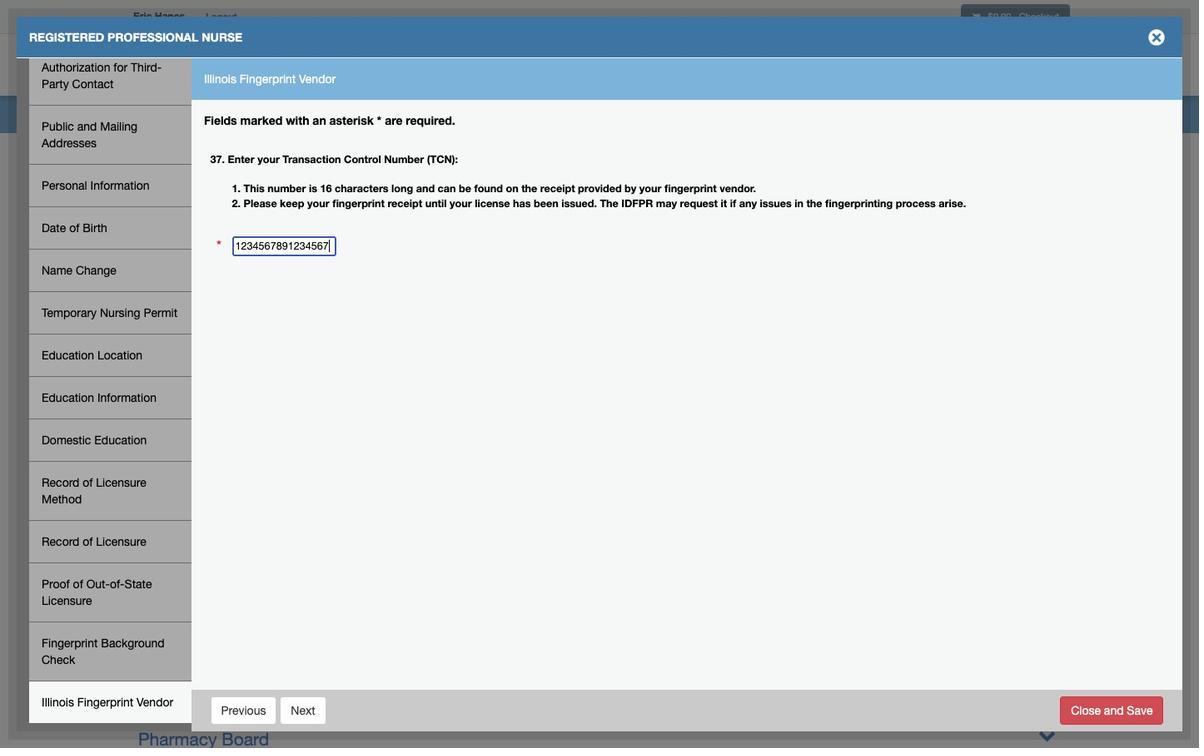 Task type: vqa. For each thing, say whether or not it's contained in the screenshot.
the bottommost The Illinois
yes



Task type: locate. For each thing, give the bounding box(es) containing it.
0 horizontal spatial receipt
[[388, 198, 422, 210]]

3 start link from the top
[[130, 611, 155, 624]]

record inside record of licensure method
[[42, 476, 79, 490]]

record down method
[[42, 536, 79, 549]]

0 vertical spatial the
[[522, 183, 537, 195]]

& right surgeon on the bottom of page
[[427, 436, 438, 456]]

nursing
[[100, 307, 140, 320], [138, 491, 199, 511]]

0 vertical spatial nursing
[[100, 307, 140, 320]]

long
[[392, 183, 413, 195]]

start up background
[[130, 611, 155, 624]]

arise.
[[939, 198, 966, 210]]

of inside proof of out-of-state licensure
[[73, 578, 83, 591]]

location
[[97, 349, 143, 362]]

nursing left permit at the left
[[100, 307, 140, 320]]

1 vertical spatial illinois
[[42, 696, 74, 710]]

therapy
[[214, 408, 278, 428], [247, 702, 311, 722]]

fingerprint up the marked
[[240, 72, 296, 86]]

record of licensure
[[42, 536, 146, 549]]

1 vertical spatial education
[[42, 391, 94, 405]]

education down education information
[[94, 434, 147, 447]]

0 horizontal spatial and
[[77, 120, 97, 133]]

1 record from the top
[[42, 476, 79, 490]]

fingerprint up request
[[665, 183, 717, 195]]

illinois fingerprint vendor up the marked
[[204, 72, 336, 86]]

& left nail on the left of page
[[388, 298, 399, 318]]

start link right "of-"
[[130, 585, 155, 598]]

illinois up "fields"
[[204, 72, 236, 86]]

of up out-
[[83, 536, 93, 549]]

of for record of licensure
[[83, 536, 93, 549]]

0 horizontal spatial *
[[217, 238, 221, 254]]

your down be
[[450, 198, 472, 210]]

occupational
[[138, 702, 242, 722]]

education for education location
[[42, 349, 94, 362]]

2 vertical spatial licensure
[[42, 595, 92, 608]]

1 vertical spatial record
[[42, 536, 79, 549]]

2 record from the top
[[42, 536, 79, 549]]

0 vertical spatial illinois fingerprint vendor
[[204, 72, 336, 86]]

None button
[[210, 697, 277, 725], [280, 697, 326, 725], [1060, 697, 1164, 725], [210, 697, 277, 725], [280, 697, 326, 725], [1060, 697, 1164, 725]]

temporary
[[42, 307, 97, 320]]

record
[[42, 476, 79, 490], [42, 536, 79, 549]]

fingerprint up check
[[42, 637, 98, 650]]

fingerprint up company
[[294, 353, 378, 373]]

1 vertical spatial licensure
[[96, 536, 146, 549]]

licensure down "domestic education"
[[96, 476, 146, 490]]

medical
[[138, 436, 200, 456], [138, 463, 200, 483]]

can
[[438, 183, 456, 195]]

& right lpn
[[333, 491, 344, 511]]

(rn,
[[256, 491, 290, 511]]

services
[[1003, 61, 1050, 72]]

0 vertical spatial licensure
[[96, 476, 146, 490]]

0 vertical spatial vendor
[[299, 72, 336, 86]]

0 vertical spatial information
[[90, 179, 150, 192]]

1 horizontal spatial *
[[377, 113, 382, 127]]

4 start link from the top
[[130, 636, 155, 650]]

0 horizontal spatial illinois fingerprint vendor
[[42, 696, 173, 710]]

third-
[[131, 61, 162, 74]]

1 horizontal spatial and
[[416, 183, 435, 195]]

illinois down check
[[42, 696, 74, 710]]

1 horizontal spatial illinois fingerprint vendor
[[204, 72, 336, 86]]

information down location
[[97, 391, 157, 405]]

close window image
[[1144, 24, 1170, 51]]

start up state
[[130, 559, 155, 572]]

this
[[244, 183, 265, 195]]

1 horizontal spatial the
[[807, 198, 823, 210]]

of right date
[[69, 222, 79, 235]]

vendor.
[[720, 183, 756, 195]]

1 vertical spatial and
[[416, 183, 435, 195]]

control
[[344, 153, 381, 165]]

1 vertical spatial information
[[97, 391, 157, 405]]

receipt up been
[[540, 183, 575, 195]]

vendor up an
[[299, 72, 336, 86]]

3 start from the top
[[130, 611, 155, 624]]

0 vertical spatial education
[[42, 349, 94, 362]]

found
[[474, 183, 503, 195]]

1 horizontal spatial fingerprint
[[665, 183, 717, 195]]

1 vertical spatial illinois fingerprint vendor
[[42, 696, 173, 710]]

my account
[[871, 61, 937, 72]]

asterisk
[[329, 113, 374, 127]]

information
[[90, 179, 150, 192], [97, 391, 157, 405]]

1 vertical spatial medical
[[138, 463, 200, 483]]

education up the domestic
[[42, 391, 94, 405]]

of inside record of licensure method
[[83, 476, 93, 490]]

fields marked with an asterisk * are required.
[[204, 113, 455, 127]]

* down accounting board link
[[217, 238, 221, 254]]

start link up state
[[130, 559, 155, 572]]

education location
[[42, 349, 143, 362]]

method
[[42, 493, 82, 506]]

licensure down proof
[[42, 595, 92, 608]]

of down "domestic education"
[[83, 476, 93, 490]]

&
[[388, 298, 399, 318], [383, 353, 394, 373], [341, 436, 352, 456], [427, 436, 438, 456], [333, 491, 344, 511]]

if
[[730, 198, 736, 210]]

illinois fingerprint vendor down fingerprint background check
[[42, 696, 173, 710]]

fingerprint inside fingerprint background check
[[42, 637, 98, 650]]

0 horizontal spatial vendor
[[137, 696, 173, 710]]

$0.00 checkout
[[986, 11, 1059, 22]]

fingerprint
[[665, 183, 717, 195], [332, 198, 385, 210]]

detective,
[[138, 353, 217, 373]]

fingerprinting
[[825, 198, 893, 210]]

and up 'addresses'
[[77, 120, 97, 133]]

start link down state
[[130, 636, 155, 650]]

education down temporary
[[42, 349, 94, 362]]

vendor down background
[[137, 696, 173, 710]]

start down state
[[130, 636, 155, 650]]

16
[[320, 183, 332, 195]]

on
[[506, 183, 519, 195]]

technology
[[439, 298, 528, 318]]

record for record of licensure method
[[42, 476, 79, 490]]

and up until
[[416, 183, 435, 195]]

name
[[42, 264, 73, 277]]

party
[[42, 77, 69, 91]]

massage
[[138, 408, 209, 428]]

addresses
[[42, 137, 97, 150]]

any
[[739, 198, 757, 210]]

4 start from the top
[[130, 636, 155, 650]]

start
[[130, 559, 155, 572], [130, 585, 155, 598], [130, 611, 155, 624], [130, 636, 155, 650]]

public and mailing addresses
[[42, 120, 138, 150]]

0 vertical spatial illinois
[[204, 72, 236, 86]]

occupational therapy board
[[138, 702, 363, 722]]

0 vertical spatial receipt
[[540, 183, 575, 195]]

medical board (physician & surgeon & chiropractor) link
[[138, 436, 546, 456]]

provided
[[578, 183, 622, 195]]

fingerprint down characters
[[332, 198, 385, 210]]

0 vertical spatial therapy
[[214, 408, 278, 428]]

dental board link
[[138, 326, 241, 346]]

1 horizontal spatial receipt
[[540, 183, 575, 195]]

has
[[513, 198, 531, 210]]

1 vertical spatial therapy
[[247, 702, 311, 722]]

1 vertical spatial *
[[217, 238, 221, 254]]

therapy inside accounting board architecture board collection agency board barber, cosmetology, esthetics & nail technology board dental board detective, security, fingerprint & alarm contractor board limited liability company massage therapy board medical board (physician & surgeon & chiropractor) medical corporation
[[214, 408, 278, 428]]

& left surgeon on the bottom of page
[[341, 436, 352, 456]]

licensure for record of licensure method
[[96, 476, 146, 490]]

* left are
[[377, 113, 382, 127]]

nursing down medical corporation link
[[138, 491, 199, 511]]

your
[[258, 153, 280, 165], [640, 183, 662, 195], [307, 198, 330, 210], [450, 198, 472, 210]]

chiropractor)
[[443, 436, 546, 456]]

0 vertical spatial medical
[[138, 436, 200, 456]]

1 vertical spatial fingerprint
[[332, 198, 385, 210]]

1 start from the top
[[130, 559, 155, 572]]

been
[[534, 198, 559, 210]]

(physician
[[257, 436, 336, 456]]

receipt down long
[[388, 198, 422, 210]]

0 vertical spatial and
[[77, 120, 97, 133]]

illinois
[[204, 72, 236, 86], [42, 696, 74, 710]]

the
[[522, 183, 537, 195], [807, 198, 823, 210]]

start right "of-"
[[130, 585, 155, 598]]

limited liability company link
[[138, 381, 341, 401]]

licensure inside record of licensure method
[[96, 476, 146, 490]]

illinois department of financial and professional regulation image
[[125, 37, 505, 91]]

surgeon
[[357, 436, 423, 456]]

by
[[625, 183, 637, 195]]

agency
[[221, 271, 280, 291]]

start link up background
[[130, 611, 155, 624]]

information for personal information
[[90, 179, 150, 192]]

professional
[[108, 30, 198, 44]]

dental
[[138, 326, 188, 346]]

domestic education
[[42, 434, 147, 447]]

the up "has"
[[522, 183, 537, 195]]

my
[[871, 61, 886, 72]]

public
[[42, 120, 74, 133]]

eric
[[133, 10, 152, 22]]

0 vertical spatial fingerprint
[[665, 183, 717, 195]]

medical corporation link
[[138, 463, 298, 483]]

process
[[896, 198, 936, 210]]

*
[[377, 113, 382, 127], [217, 238, 221, 254]]

personal
[[42, 179, 87, 192]]

date of birth
[[42, 222, 107, 235]]

licensure up "of-"
[[96, 536, 146, 549]]

registered professional nurse
[[29, 30, 243, 44]]

information up birth
[[90, 179, 150, 192]]

1 vertical spatial receipt
[[388, 198, 422, 210]]

the right in
[[807, 198, 823, 210]]

1 vertical spatial the
[[807, 198, 823, 210]]

1 horizontal spatial illinois
[[204, 72, 236, 86]]

eric hanes
[[133, 10, 185, 22]]

fingerprint down fingerprint background check
[[77, 696, 133, 710]]

licensure
[[96, 476, 146, 490], [96, 536, 146, 549], [42, 595, 92, 608]]

of left out-
[[73, 578, 83, 591]]

2 start link from the top
[[130, 585, 155, 598]]

0 vertical spatial record
[[42, 476, 79, 490]]

None text field
[[232, 237, 336, 257]]

record up method
[[42, 476, 79, 490]]

licensure for record of licensure
[[96, 536, 146, 549]]

your right enter on the top left
[[258, 153, 280, 165]]



Task type: describe. For each thing, give the bounding box(es) containing it.
background
[[101, 637, 165, 650]]

is
[[309, 183, 317, 195]]

required.
[[406, 113, 455, 127]]

your right by on the right of the page
[[640, 183, 662, 195]]

cosmetology,
[[199, 298, 307, 318]]

birth
[[83, 222, 107, 235]]

esthetics
[[312, 298, 383, 318]]

1 vertical spatial nursing
[[138, 491, 199, 511]]

issues
[[760, 198, 792, 210]]

fingerprint background check
[[42, 637, 165, 667]]

license
[[475, 198, 510, 210]]

nursing board (rn, lpn & apn)
[[138, 491, 389, 511]]

0 vertical spatial *
[[377, 113, 382, 127]]

chevron down image
[[1039, 727, 1056, 745]]

nurse
[[202, 30, 243, 44]]

alarm
[[399, 353, 444, 373]]

the
[[600, 198, 619, 210]]

1 medical from the top
[[138, 436, 200, 456]]

accounting board link
[[138, 216, 279, 236]]

of for record of licensure method
[[83, 476, 93, 490]]

authorization
[[42, 61, 110, 74]]

& left alarm
[[383, 353, 394, 373]]

of-
[[110, 578, 125, 591]]

liability
[[201, 381, 260, 401]]

record of licensure method
[[42, 476, 146, 506]]

2 vertical spatial education
[[94, 434, 147, 447]]

transaction
[[283, 153, 341, 165]]

0 horizontal spatial illinois
[[42, 696, 74, 710]]

in
[[795, 198, 804, 210]]

apn)
[[349, 491, 389, 511]]

therapy inside the occupational therapy board link
[[247, 702, 311, 722]]

an
[[313, 113, 326, 127]]

home
[[815, 61, 845, 72]]

number
[[384, 153, 424, 165]]

online
[[964, 61, 1000, 72]]

are
[[385, 113, 403, 127]]

0 horizontal spatial the
[[522, 183, 537, 195]]

chevron down image
[[1039, 700, 1056, 717]]

change
[[76, 264, 116, 277]]

nail
[[404, 298, 434, 318]]

issued.
[[562, 198, 597, 210]]

shopping cart image
[[972, 12, 981, 22]]

be
[[459, 183, 471, 195]]

your down is at the top left of page
[[307, 198, 330, 210]]

characters
[[335, 183, 389, 195]]

limited
[[138, 381, 196, 401]]

collection agency board link
[[138, 271, 332, 291]]

of for proof of out-of-state licensure
[[73, 578, 83, 591]]

idfpr
[[622, 198, 653, 210]]

1 horizontal spatial vendor
[[299, 72, 336, 86]]

of for date of birth
[[69, 222, 79, 235]]

with
[[286, 113, 309, 127]]

request
[[680, 198, 718, 210]]

37. enter your transaction control number (tcn):
[[210, 153, 458, 165]]

architecture
[[138, 243, 233, 263]]

it
[[721, 198, 727, 210]]

authorization for third- party contact
[[42, 61, 162, 91]]

barber,
[[138, 298, 194, 318]]

please
[[244, 198, 277, 210]]

permit
[[144, 307, 177, 320]]

licensure inside proof of out-of-state licensure
[[42, 595, 92, 608]]

barber, cosmetology, esthetics & nail technology board link
[[138, 298, 580, 318]]

home link
[[802, 37, 858, 96]]

name change
[[42, 264, 116, 277]]

education for education information
[[42, 391, 94, 405]]

2 start from the top
[[130, 585, 155, 598]]

and inside this number is 16 characters long and can be found on the receipt provided by your fingerprint vendor. please keep your fingerprint receipt until your license has been issued. the idfpr may request it if any issues in the fingerprinting process arise.
[[416, 183, 435, 195]]

may
[[656, 198, 677, 210]]

registered
[[29, 30, 104, 44]]

0 horizontal spatial fingerprint
[[332, 198, 385, 210]]

account
[[889, 61, 937, 72]]

fingerprint inside accounting board architecture board collection agency board barber, cosmetology, esthetics & nail technology board dental board detective, security, fingerprint & alarm contractor board limited liability company massage therapy board medical board (physician & surgeon & chiropractor) medical corporation
[[294, 353, 378, 373]]

1 vertical spatial vendor
[[137, 696, 173, 710]]

contact
[[72, 77, 114, 91]]

this number is 16 characters long and can be found on the receipt provided by your fingerprint vendor. please keep your fingerprint receipt until your license has been issued. the idfpr may request it if any issues in the fingerprinting process arise.
[[244, 183, 966, 210]]

check
[[42, 654, 75, 667]]

occupational therapy board link
[[138, 700, 1056, 722]]

marked
[[240, 113, 283, 127]]

and inside public and mailing addresses
[[77, 120, 97, 133]]

out-
[[86, 578, 110, 591]]

online services
[[964, 61, 1053, 72]]

hanes
[[155, 10, 185, 22]]

fields
[[204, 113, 237, 127]]

2 medical from the top
[[138, 463, 200, 483]]

corporation
[[205, 463, 298, 483]]

accounting
[[138, 216, 227, 236]]

record for record of licensure
[[42, 536, 79, 549]]

company
[[265, 381, 341, 401]]

information for education information
[[97, 391, 157, 405]]

detective, security, fingerprint & alarm contractor board link
[[138, 353, 585, 373]]

1 start link from the top
[[130, 559, 155, 572]]

for
[[114, 61, 128, 74]]

accounting board architecture board collection agency board barber, cosmetology, esthetics & nail technology board dental board detective, security, fingerprint & alarm contractor board limited liability company massage therapy board medical board (physician & surgeon & chiropractor) medical corporation
[[138, 216, 585, 483]]

nursing board (rn, lpn & apn) link
[[138, 491, 389, 511]]

proof
[[42, 578, 70, 591]]



